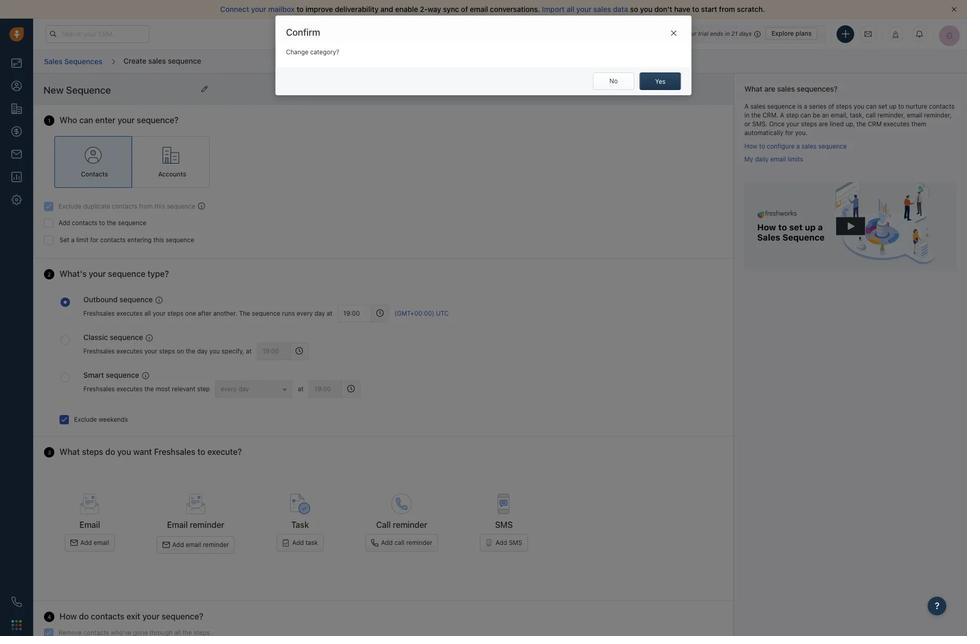 Task type: vqa. For each thing, say whether or not it's contained in the screenshot.


Task type: describe. For each thing, give the bounding box(es) containing it.
add email reminder
[[172, 541, 229, 549]]

exit
[[127, 612, 140, 621]]

plans
[[796, 30, 812, 37]]

your down <span class=" ">sales reps can use this for weekly check-ins with leads and to run renewal campaigns e.g. renewing a contract</span> image
[[144, 348, 157, 355]]

the up the sms. at top right
[[752, 111, 761, 119]]

import
[[542, 5, 565, 13]]

what's
[[60, 269, 87, 279]]

runs
[[282, 310, 295, 318]]

steps left 'on'
[[159, 348, 175, 355]]

reminder up add call reminder on the left of the page
[[393, 521, 428, 530]]

21
[[732, 30, 738, 37]]

enable
[[395, 5, 418, 13]]

sms.
[[752, 120, 768, 128]]

up
[[889, 102, 897, 110]]

add task button
[[277, 535, 324, 552]]

call
[[376, 521, 391, 530]]

and
[[381, 5, 393, 13]]

you left want
[[117, 447, 131, 457]]

on
[[177, 348, 184, 355]]

or
[[745, 120, 751, 128]]

contacts inside a sales sequence is a series of steps you can set up to nurture contacts in the crm. a step can be an email, task, call reminder, email reminder, or sms. once your steps are lined up, the crm executes them automatically for you.
[[929, 102, 955, 110]]

0 horizontal spatial step
[[197, 385, 210, 393]]

them
[[912, 120, 927, 128]]

your down <span class=" ">sales reps can use this for traditional drip campaigns e.g. reengaging with cold prospects</span> icon
[[153, 310, 166, 318]]

your right 'what's'
[[89, 269, 106, 279]]

freshsales for classic
[[83, 348, 115, 355]]

add task
[[292, 539, 318, 547]]

steps left one
[[167, 310, 183, 318]]

add call reminder
[[381, 539, 432, 547]]

one
[[185, 310, 196, 318]]

freshworks switcher image
[[11, 620, 22, 631]]

freshsales executes all your steps one after another. the sequence runs every day at
[[83, 310, 333, 318]]

relevant
[[172, 385, 195, 393]]

connect your mailbox to improve deliverability and enable 2-way sync of email conversations. import all your sales data so you don't have to start from scratch.
[[220, 5, 765, 13]]

add sms
[[496, 539, 522, 547]]

data
[[613, 5, 628, 13]]

you.
[[795, 129, 808, 137]]

to left start
[[692, 5, 699, 13]]

reminder up add email reminder
[[190, 521, 224, 530]]

your right 'exit'
[[142, 612, 160, 621]]

1 vertical spatial sequence?
[[162, 612, 203, 621]]

0 vertical spatial sms
[[495, 521, 513, 530]]

sync
[[443, 5, 459, 13]]

sms inside button
[[509, 539, 522, 547]]

(gmt+00:00)
[[395, 310, 434, 318]]

the down task,
[[857, 120, 866, 128]]

3
[[48, 449, 51, 455]]

phone element
[[6, 592, 27, 613]]

the down duplicate
[[107, 219, 116, 227]]

<span class=" ">sales reps can use this for weekly check-ins with leads and to run renewal campaigns e.g. renewing a contract</span> image
[[146, 334, 153, 342]]

what's your sequence type?
[[60, 269, 169, 279]]

trial
[[698, 30, 709, 37]]

2 reminder, from the left
[[924, 111, 952, 119]]

classic
[[83, 333, 108, 342]]

0 horizontal spatial can
[[79, 116, 93, 125]]

limits
[[788, 156, 803, 163]]

my daily email limits
[[745, 156, 803, 163]]

have
[[674, 5, 691, 13]]

executes for smart sequence
[[116, 385, 143, 393]]

type?
[[148, 269, 169, 279]]

outbound
[[83, 295, 118, 304]]

configure
[[767, 142, 795, 150]]

reminder down call reminder
[[406, 539, 432, 547]]

1 horizontal spatial a
[[797, 142, 800, 150]]

so
[[630, 5, 638, 13]]

0 horizontal spatial day
[[197, 348, 208, 355]]

to down duplicate
[[99, 219, 105, 227]]

entering
[[127, 236, 152, 244]]

to up daily
[[759, 142, 765, 150]]

1 horizontal spatial can
[[801, 111, 811, 119]]

most
[[156, 385, 170, 393]]

deliverability
[[335, 5, 379, 13]]

who can enter your sequence?
[[60, 116, 179, 125]]

for inside a sales sequence is a series of steps you can set up to nurture contacts in the crm. a step can be an email, task, call reminder, email reminder, or sms. once your steps are lined up, the crm executes them automatically for you.
[[785, 129, 794, 137]]

to inside a sales sequence is a series of steps you can set up to nurture contacts in the crm. a step can be an email, task, call reminder, email reminder, or sms. once your steps are lined up, the crm executes them automatically for you.
[[899, 102, 904, 110]]

2
[[48, 271, 51, 278]]

explore plans link
[[766, 27, 818, 40]]

0 vertical spatial this
[[154, 202, 165, 210]]

contacts down add contacts to the sequence in the top of the page
[[100, 236, 126, 244]]

exclude for exclude weekends
[[74, 416, 97, 423]]

freshsales executes your steps on the day you specify, at
[[83, 348, 252, 355]]

series
[[809, 102, 827, 110]]

step inside a sales sequence is a series of steps you can set up to nurture contacts in the crm. a step can be an email, task, call reminder, email reminder, or sms. once your steps are lined up, the crm executes them automatically for you.
[[786, 111, 799, 119]]

contacts up add contacts to the sequence in the top of the page
[[112, 202, 137, 210]]

mailbox
[[268, 5, 295, 13]]

connect
[[220, 5, 249, 13]]

sequence down exclude duplicate contacts from this sequence
[[118, 219, 146, 227]]

every inside button
[[221, 385, 237, 393]]

utc
[[436, 310, 449, 318]]

0 horizontal spatial a
[[71, 236, 75, 244]]

sequences?
[[797, 84, 838, 93]]

executes for classic sequence
[[116, 348, 143, 355]]

phone image
[[11, 597, 22, 607]]

sequence up type?
[[166, 236, 194, 244]]

set
[[879, 102, 888, 110]]

automatically
[[745, 129, 784, 137]]

every contact has a unique email address, so don't worry about duplication. image
[[198, 202, 205, 210]]

conversations.
[[490, 5, 540, 13]]

category?
[[310, 48, 339, 56]]

enter
[[95, 116, 116, 125]]

add email
[[80, 539, 109, 547]]

0 vertical spatial all
[[567, 5, 575, 13]]

2-
[[420, 5, 428, 13]]

task,
[[850, 111, 864, 119]]

how to configure a sales sequence link
[[745, 142, 847, 150]]

1 horizontal spatial from
[[719, 5, 735, 13]]

task
[[291, 521, 309, 530]]

sales
[[44, 57, 63, 66]]

explore plans
[[772, 30, 812, 37]]

sequence left every contact has a unique email address, so don't worry about duplication. image
[[167, 202, 195, 210]]

0 vertical spatial do
[[105, 447, 115, 457]]

1 vertical spatial at
[[246, 348, 252, 355]]

1 reminder, from the left
[[878, 111, 905, 119]]

<span class=" ">sales reps can use this for traditional drip campaigns e.g. reengaging with cold prospects</span> image
[[155, 297, 163, 304]]

0 horizontal spatial all
[[144, 310, 151, 318]]

once
[[769, 120, 785, 128]]

duplicate
[[83, 202, 110, 210]]

sales sequences link
[[44, 53, 103, 69]]

email for email
[[79, 521, 100, 530]]

import all your sales data link
[[542, 5, 630, 13]]

steps down be
[[801, 120, 817, 128]]

freshsales right want
[[154, 447, 195, 457]]

your right import
[[576, 5, 592, 13]]

4
[[48, 614, 51, 620]]

how to configure a sales sequence
[[745, 142, 847, 150]]

accounts
[[158, 170, 186, 178]]

add call reminder button
[[366, 535, 438, 552]]



Task type: locate. For each thing, give the bounding box(es) containing it.
you left specify,
[[209, 348, 220, 355]]

0 vertical spatial in
[[725, 30, 730, 37]]

day
[[315, 310, 325, 318], [197, 348, 208, 355], [239, 385, 249, 393]]

None text field
[[44, 81, 196, 99]]

of right sync
[[461, 5, 468, 13]]

what for what are sales sequences?
[[745, 84, 763, 93]]

1 vertical spatial how
[[60, 612, 77, 621]]

what up or
[[745, 84, 763, 93]]

create sales sequence
[[124, 56, 201, 65]]

no button
[[593, 72, 635, 90]]

close image
[[952, 7, 957, 12]]

do
[[105, 447, 115, 457], [79, 612, 89, 621]]

0 vertical spatial are
[[765, 84, 776, 93]]

exclude duplicate contacts from this sequence
[[59, 202, 195, 210]]

day right runs
[[315, 310, 325, 318]]

email inside add email button
[[94, 539, 109, 547]]

0 horizontal spatial of
[[461, 5, 468, 13]]

0 vertical spatial sequence?
[[137, 116, 179, 125]]

freshsales for smart
[[83, 385, 115, 393]]

1 horizontal spatial step
[[786, 111, 799, 119]]

sequence right the
[[252, 310, 280, 318]]

2 horizontal spatial can
[[866, 102, 877, 110]]

1 vertical spatial a
[[780, 111, 785, 119]]

executes for outbound sequence
[[116, 310, 143, 318]]

1 horizontal spatial every
[[297, 310, 313, 318]]

1 vertical spatial what
[[60, 447, 80, 457]]

sequence? right 'exit'
[[162, 612, 203, 621]]

your right enter
[[118, 116, 135, 125]]

0 vertical spatial exclude
[[59, 202, 81, 210]]

2 horizontal spatial a
[[804, 102, 808, 110]]

create
[[124, 56, 146, 65]]

smart sequence
[[83, 371, 139, 379]]

(gmt+00:00) utc link
[[395, 309, 449, 318]]

what are sales sequences?
[[745, 84, 838, 93]]

are
[[765, 84, 776, 93], [819, 120, 828, 128]]

day inside button
[[239, 385, 249, 393]]

1 horizontal spatial reminder,
[[924, 111, 952, 119]]

call down call reminder
[[395, 539, 405, 547]]

0 vertical spatial of
[[461, 5, 468, 13]]

how
[[745, 142, 758, 150], [60, 612, 77, 621]]

accounts link
[[132, 136, 210, 188]]

explore
[[772, 30, 794, 37]]

for right limit
[[90, 236, 98, 244]]

a up limits
[[797, 142, 800, 150]]

an
[[822, 111, 829, 119]]

ends
[[710, 30, 724, 37]]

1 vertical spatial are
[[819, 120, 828, 128]]

be
[[813, 111, 820, 119]]

1 vertical spatial day
[[197, 348, 208, 355]]

your
[[251, 5, 266, 13], [576, 5, 592, 13], [118, 116, 135, 125], [787, 120, 800, 128], [89, 269, 106, 279], [153, 310, 166, 318], [144, 348, 157, 355], [142, 612, 160, 621]]

0 vertical spatial a
[[804, 102, 808, 110]]

exclude weekends
[[74, 416, 128, 423]]

0 horizontal spatial from
[[139, 202, 153, 210]]

a up once
[[780, 111, 785, 119]]

0 vertical spatial for
[[785, 129, 794, 137]]

steps down exclude weekends
[[82, 447, 103, 457]]

freshsales
[[83, 310, 115, 318], [83, 348, 115, 355], [83, 385, 115, 393], [154, 447, 195, 457]]

1 vertical spatial for
[[90, 236, 98, 244]]

every day button
[[215, 380, 293, 398]]

0 horizontal spatial are
[[765, 84, 776, 93]]

your left mailbox
[[251, 5, 266, 13]]

from up entering
[[139, 202, 153, 210]]

this right entering
[[153, 236, 164, 244]]

1 vertical spatial exclude
[[74, 416, 97, 423]]

1 vertical spatial in
[[745, 111, 750, 119]]

add for sms
[[496, 539, 507, 547]]

freshsales down smart
[[83, 385, 115, 393]]

reminder, up them
[[924, 111, 952, 119]]

2 vertical spatial day
[[239, 385, 249, 393]]

call reminder
[[376, 521, 428, 530]]

1 horizontal spatial do
[[105, 447, 115, 457]]

2 horizontal spatial day
[[315, 310, 325, 318]]

do right 4 at the bottom of the page
[[79, 612, 89, 621]]

what right 3
[[60, 447, 80, 457]]

don't
[[655, 5, 673, 13]]

0 vertical spatial every
[[297, 310, 313, 318]]

sequence right create
[[168, 56, 201, 65]]

executes inside a sales sequence is a series of steps you can set up to nurture contacts in the crm. a step can be an email, task, call reminder, email reminder, or sms. once your steps are lined up, the crm executes them automatically for you.
[[884, 120, 910, 128]]

2 email from the left
[[167, 521, 188, 530]]

Search your CRM... text field
[[46, 25, 149, 43]]

set
[[60, 236, 69, 244]]

add for call reminder
[[381, 539, 393, 547]]

1 horizontal spatial for
[[785, 129, 794, 137]]

sequence left <span class=" ">sales reps can use this for weekly check-ins with leads and to run renewal campaigns e.g. renewing a contract</span> image
[[110, 333, 143, 342]]

sms
[[495, 521, 513, 530], [509, 539, 522, 547]]

you up task,
[[854, 102, 865, 110]]

0 vertical spatial what
[[745, 84, 763, 93]]

1 horizontal spatial how
[[745, 142, 758, 150]]

how right 4 at the bottom of the page
[[60, 612, 77, 621]]

a up or
[[745, 102, 749, 110]]

confirm dialog
[[276, 16, 692, 95]]

reminder, down up in the top of the page
[[878, 111, 905, 119]]

of inside a sales sequence is a series of steps you can set up to nurture contacts in the crm. a step can be an email, task, call reminder, email reminder, or sms. once your steps are lined up, the crm executes them automatically for you.
[[829, 102, 835, 110]]

1 horizontal spatial all
[[567, 5, 575, 13]]

classic sequence
[[83, 333, 143, 342]]

no
[[610, 77, 618, 85]]

every down specify,
[[221, 385, 237, 393]]

email up add email button
[[79, 521, 100, 530]]

all
[[567, 5, 575, 13], [144, 310, 151, 318]]

how for how to configure a sales sequence
[[745, 142, 758, 150]]

confirm
[[286, 27, 320, 38]]

0 horizontal spatial how
[[60, 612, 77, 621]]

1 horizontal spatial are
[[819, 120, 828, 128]]

add for email
[[80, 539, 92, 547]]

exclude
[[59, 202, 81, 210], [74, 416, 97, 423]]

0 horizontal spatial in
[[725, 30, 730, 37]]

call up 'crm'
[[866, 111, 876, 119]]

0 horizontal spatial email
[[79, 521, 100, 530]]

1 horizontal spatial day
[[239, 385, 249, 393]]

1 vertical spatial do
[[79, 612, 89, 621]]

0 horizontal spatial for
[[90, 236, 98, 244]]

after
[[198, 310, 212, 318]]

the right 'on'
[[186, 348, 195, 355]]

contacts
[[929, 102, 955, 110], [112, 202, 137, 210], [72, 219, 97, 227], [100, 236, 126, 244], [91, 612, 124, 621]]

for
[[785, 129, 794, 137], [90, 236, 98, 244]]

sequence up outbound sequence
[[108, 269, 145, 279]]

sequence left <span class=" ">sales reps can use this for prospecting and account-based selling e.g. following up with event attendees</span> image
[[106, 371, 139, 379]]

a inside a sales sequence is a series of steps you can set up to nurture contacts in the crm. a step can be an email, task, call reminder, email reminder, or sms. once your steps are lined up, the crm executes them automatically for you.
[[804, 102, 808, 110]]

0 horizontal spatial every
[[221, 385, 237, 393]]

specify,
[[222, 348, 244, 355]]

add contacts to the sequence
[[59, 219, 146, 227]]

you right the 'so'
[[640, 5, 653, 13]]

2 vertical spatial a
[[71, 236, 75, 244]]

0 vertical spatial a
[[745, 102, 749, 110]]

you inside a sales sequence is a series of steps you can set up to nurture contacts in the crm. a step can be an email, task, call reminder, email reminder, or sms. once your steps are lined up, the crm executes them automatically for you.
[[854, 102, 865, 110]]

0 horizontal spatial a
[[745, 102, 749, 110]]

add email button
[[65, 535, 115, 552]]

0 vertical spatial step
[[786, 111, 799, 119]]

to right up in the top of the page
[[899, 102, 904, 110]]

email,
[[831, 111, 848, 119]]

all right import
[[567, 5, 575, 13]]

2 horizontal spatial at
[[327, 310, 333, 318]]

lined
[[830, 120, 844, 128]]

freshsales for outbound
[[83, 310, 115, 318]]

to left execute? on the bottom
[[198, 447, 205, 457]]

2 vertical spatial at
[[298, 385, 304, 393]]

how for how do contacts exit your sequence?
[[60, 612, 77, 621]]

what steps do you want freshsales to execute?
[[60, 447, 242, 457]]

connect your mailbox link
[[220, 5, 297, 13]]

0 horizontal spatial do
[[79, 612, 89, 621]]

sequence? up accounts link at the left
[[137, 116, 179, 125]]

your inside a sales sequence is a series of steps you can set up to nurture contacts in the crm. a step can be an email, task, call reminder, email reminder, or sms. once your steps are lined up, the crm executes them automatically for you.
[[787, 120, 800, 128]]

sequences
[[64, 57, 102, 66]]

a right the is
[[804, 102, 808, 110]]

0 vertical spatial day
[[315, 310, 325, 318]]

sequence inside a sales sequence is a series of steps you can set up to nurture contacts in the crm. a step can be an email, task, call reminder, email reminder, or sms. once your steps are lined up, the crm executes them automatically for you.
[[767, 102, 796, 110]]

1 horizontal spatial at
[[298, 385, 304, 393]]

freshsales down classic
[[83, 348, 115, 355]]

executes down <span class=" ">sales reps can use this for prospecting and account-based selling e.g. following up with event attendees</span> image
[[116, 385, 143, 393]]

can
[[866, 102, 877, 110], [801, 111, 811, 119], [79, 116, 93, 125]]

sequence up crm.
[[767, 102, 796, 110]]

1 vertical spatial step
[[197, 385, 210, 393]]

yes
[[655, 77, 666, 85]]

call inside a sales sequence is a series of steps you can set up to nurture contacts in the crm. a step can be an email, task, call reminder, email reminder, or sms. once your steps are lined up, the crm executes them automatically for you.
[[866, 111, 876, 119]]

reminder down email reminder
[[203, 541, 229, 549]]

1 horizontal spatial call
[[866, 111, 876, 119]]

email up the add email reminder button
[[167, 521, 188, 530]]

at right the every day button
[[298, 385, 304, 393]]

day down specify,
[[239, 385, 249, 393]]

sequence?
[[137, 116, 179, 125], [162, 612, 203, 621]]

to
[[297, 5, 304, 13], [692, 5, 699, 13], [899, 102, 904, 110], [759, 142, 765, 150], [99, 219, 105, 227], [198, 447, 205, 457]]

0 horizontal spatial what
[[60, 447, 80, 457]]

1 vertical spatial sms
[[509, 539, 522, 547]]

call
[[866, 111, 876, 119], [395, 539, 405, 547]]

1 horizontal spatial what
[[745, 84, 763, 93]]

step down the is
[[786, 111, 799, 119]]

1 horizontal spatial email
[[167, 521, 188, 530]]

0 horizontal spatial at
[[246, 348, 252, 355]]

email inside the add email reminder button
[[186, 541, 201, 549]]

1 vertical spatial from
[[139, 202, 153, 210]]

another.
[[213, 310, 237, 318]]

your up 'you.'
[[787, 120, 800, 128]]

1 horizontal spatial of
[[829, 102, 835, 110]]

are up crm.
[[765, 84, 776, 93]]

crm
[[868, 120, 882, 128]]

who
[[60, 116, 77, 125]]

1 vertical spatial call
[[395, 539, 405, 547]]

1 vertical spatial of
[[829, 102, 835, 110]]

executes down outbound sequence
[[116, 310, 143, 318]]

email reminder
[[167, 521, 224, 530]]

<span class=" ">sales reps can use this for prospecting and account-based selling e.g. following up with event attendees</span> image
[[142, 372, 149, 379]]

add inside button
[[496, 539, 507, 547]]

email inside a sales sequence is a series of steps you can set up to nurture contacts in the crm. a step can be an email, task, call reminder, email reminder, or sms. once your steps are lined up, the crm executes them automatically for you.
[[907, 111, 923, 119]]

exclude left weekends
[[74, 416, 97, 423]]

weekends
[[99, 416, 128, 423]]

day right 'on'
[[197, 348, 208, 355]]

sequence down lined
[[819, 142, 847, 150]]

my daily email limits link
[[745, 156, 803, 163]]

days
[[739, 30, 752, 37]]

in inside a sales sequence is a series of steps you can set up to nurture contacts in the crm. a step can be an email, task, call reminder, email reminder, or sms. once your steps are lined up, the crm executes them automatically for you.
[[745, 111, 750, 119]]

limit
[[76, 236, 89, 244]]

1 vertical spatial every
[[221, 385, 237, 393]]

change
[[286, 48, 309, 56]]

1 vertical spatial this
[[153, 236, 164, 244]]

what for what steps do you want freshsales to execute?
[[60, 447, 80, 457]]

this down the accounts
[[154, 202, 165, 210]]

freshsales down outbound
[[83, 310, 115, 318]]

from right start
[[719, 5, 735, 13]]

step
[[786, 111, 799, 119], [197, 385, 210, 393]]

sequence left <span class=" ">sales reps can use this for traditional drip campaigns e.g. reengaging with cold prospects</span> icon
[[120, 295, 153, 304]]

0 vertical spatial at
[[327, 310, 333, 318]]

sales inside a sales sequence is a series of steps you can set up to nurture contacts in the crm. a step can be an email, task, call reminder, email reminder, or sms. once your steps are lined up, the crm executes them automatically for you.
[[751, 102, 766, 110]]

exclude for exclude duplicate contacts from this sequence
[[59, 202, 81, 210]]

the left most
[[144, 385, 154, 393]]

steps up email, on the top right of page
[[836, 102, 852, 110]]

all up <span class=" ">sales reps can use this for weekly check-ins with leads and to run renewal campaigns e.g. renewing a contract</span> image
[[144, 310, 151, 318]]

0 horizontal spatial reminder,
[[878, 111, 905, 119]]

email for email reminder
[[167, 521, 188, 530]]

a right set
[[71, 236, 75, 244]]

my
[[745, 156, 754, 163]]

scratch.
[[737, 5, 765, 13]]

execute?
[[207, 447, 242, 457]]

the
[[239, 310, 250, 318]]

step right the relevant
[[197, 385, 210, 393]]

way
[[428, 5, 441, 13]]

are down an
[[819, 120, 828, 128]]

1 vertical spatial a
[[797, 142, 800, 150]]

smart
[[83, 371, 104, 379]]

executes down up in the top of the page
[[884, 120, 910, 128]]

add for task
[[292, 539, 304, 547]]

at right specify,
[[246, 348, 252, 355]]

can right who
[[79, 116, 93, 125]]

to right mailbox
[[297, 5, 304, 13]]

1 vertical spatial all
[[144, 310, 151, 318]]

how up "my"
[[745, 142, 758, 150]]

call inside button
[[395, 539, 405, 547]]

executes down classic sequence at the left bottom of the page
[[116, 348, 143, 355]]

a sales sequence is a series of steps you can set up to nurture contacts in the crm. a step can be an email, task, call reminder, email reminder, or sms. once your steps are lined up, the crm executes them automatically for you.
[[745, 102, 955, 137]]

add sms button
[[480, 535, 528, 552]]

contacts up limit
[[72, 219, 97, 227]]

at right runs
[[327, 310, 333, 318]]

for left 'you.'
[[785, 129, 794, 137]]

in left 21
[[725, 30, 730, 37]]

want
[[133, 447, 152, 457]]

in up or
[[745, 111, 750, 119]]

0 vertical spatial call
[[866, 111, 876, 119]]

can left set
[[866, 102, 877, 110]]

do left want
[[105, 447, 115, 457]]

of up an
[[829, 102, 835, 110]]

contacts left 'exit'
[[91, 612, 124, 621]]

1 horizontal spatial in
[[745, 111, 750, 119]]

start
[[701, 5, 717, 13]]

(gmt+00:00) utc
[[395, 310, 449, 318]]

1 horizontal spatial a
[[780, 111, 785, 119]]

sequence
[[168, 56, 201, 65], [767, 102, 796, 110], [819, 142, 847, 150], [167, 202, 195, 210], [118, 219, 146, 227], [166, 236, 194, 244], [108, 269, 145, 279], [120, 295, 153, 304], [252, 310, 280, 318], [110, 333, 143, 342], [106, 371, 139, 379]]

can left be
[[801, 111, 811, 119]]

email image
[[865, 29, 872, 38]]

1 email from the left
[[79, 521, 100, 530]]

nurture
[[906, 102, 928, 110]]

task
[[306, 539, 318, 547]]

every right runs
[[297, 310, 313, 318]]

0 vertical spatial how
[[745, 142, 758, 150]]

0 horizontal spatial call
[[395, 539, 405, 547]]

0 vertical spatial from
[[719, 5, 735, 13]]

of
[[461, 5, 468, 13], [829, 102, 835, 110]]

contacts right nurture
[[929, 102, 955, 110]]

add for email reminder
[[172, 541, 184, 549]]

are inside a sales sequence is a series of steps you can set up to nurture contacts in the crm. a step can be an email, task, call reminder, email reminder, or sms. once your steps are lined up, the crm executes them automatically for you.
[[819, 120, 828, 128]]



